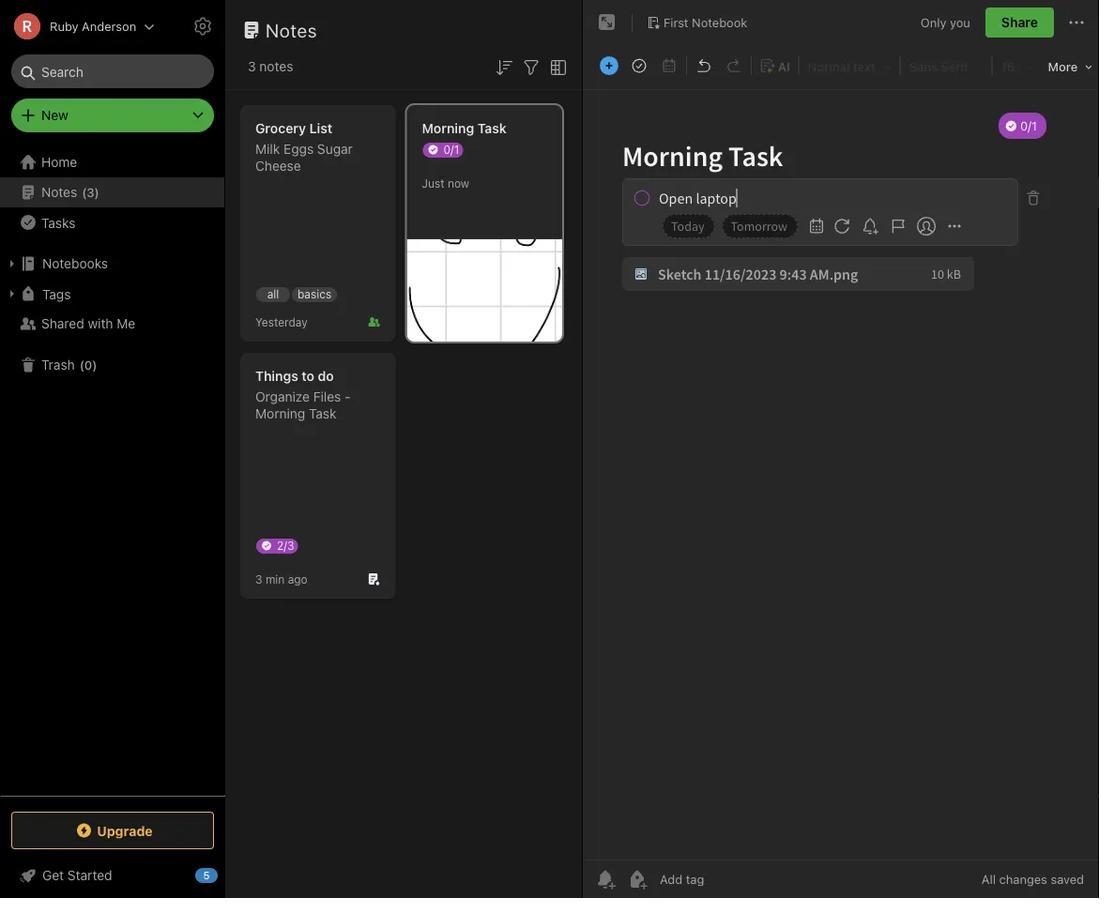 Task type: locate. For each thing, give the bounding box(es) containing it.
3 down home link
[[87, 185, 94, 199]]

add tag image
[[626, 868, 649, 891]]

Heading level field
[[801, 53, 898, 79]]

grocery list milk eggs sugar cheese
[[255, 121, 353, 174]]

to
[[302, 368, 315, 384]]

do
[[318, 368, 334, 384]]

task down sort options field
[[478, 121, 507, 136]]

None search field
[[24, 54, 201, 88]]

Account field
[[0, 8, 155, 45]]

add filters image
[[520, 56, 543, 79]]

3 left min
[[255, 573, 262, 586]]

task
[[478, 121, 507, 136], [309, 406, 337, 422]]

Insert field
[[595, 53, 623, 79]]

1 vertical spatial notes
[[41, 184, 77, 200]]

morning down organize
[[255, 406, 305, 422]]

tasks
[[41, 215, 75, 230]]

cheese
[[255, 158, 301, 174]]

more actions image
[[1066, 11, 1088, 34]]

( right trash
[[80, 358, 84, 372]]

0 vertical spatial (
[[82, 185, 87, 199]]

3 left notes
[[248, 59, 256, 74]]

1 vertical spatial )
[[92, 358, 97, 372]]

task down files
[[309, 406, 337, 422]]

morning task
[[422, 121, 507, 136]]

1 vertical spatial (
[[80, 358, 84, 372]]

1 vertical spatial 3
[[87, 185, 94, 199]]

1 horizontal spatial morning
[[422, 121, 474, 136]]

tasks button
[[0, 207, 224, 238]]

task inside things to do organize files - morning task
[[309, 406, 337, 422]]

shared
[[41, 316, 84, 331]]

morning inside things to do organize files - morning task
[[255, 406, 305, 422]]

0 vertical spatial )
[[94, 185, 99, 199]]

now
[[448, 176, 469, 190]]

Add tag field
[[658, 872, 799, 888]]

shared with me
[[41, 316, 135, 331]]

shared with me link
[[0, 309, 224, 339]]

3 inside notes ( 3 )
[[87, 185, 94, 199]]

0 horizontal spatial morning
[[255, 406, 305, 422]]

0 vertical spatial 3
[[248, 59, 256, 74]]

changes
[[999, 873, 1048, 887]]

tree
[[0, 147, 225, 795]]

things to do organize files - morning task
[[255, 368, 351, 422]]

0
[[84, 358, 92, 372]]

2 vertical spatial 3
[[255, 573, 262, 586]]

expand tags image
[[5, 286, 20, 301]]

all
[[267, 288, 279, 301]]

Note Editor text field
[[583, 90, 1099, 860]]

3
[[248, 59, 256, 74], [87, 185, 94, 199], [255, 573, 262, 586]]

) inside trash ( 0 )
[[92, 358, 97, 372]]

) right trash
[[92, 358, 97, 372]]

1 horizontal spatial task
[[478, 121, 507, 136]]

0 vertical spatial notes
[[266, 19, 317, 41]]

0 vertical spatial morning
[[422, 121, 474, 136]]

( inside trash ( 0 )
[[80, 358, 84, 372]]

Search text field
[[24, 54, 201, 88]]

( inside notes ( 3 )
[[82, 185, 87, 199]]

( down home link
[[82, 185, 87, 199]]

Font size field
[[995, 53, 1042, 79]]

tree containing home
[[0, 147, 225, 795]]

first
[[664, 15, 689, 29]]

notes up notes
[[266, 19, 317, 41]]

only
[[921, 15, 947, 29]]

1 vertical spatial morning
[[255, 406, 305, 422]]

morning up 0/1
[[422, 121, 474, 136]]

get started
[[42, 868, 112, 883]]

upgrade button
[[11, 812, 214, 850]]

notebooks link
[[0, 249, 224, 279]]

trash
[[41, 357, 75, 373]]

)
[[94, 185, 99, 199], [92, 358, 97, 372]]

basics
[[298, 288, 332, 301]]

anderson
[[82, 19, 136, 33]]

) inside notes ( 3 )
[[94, 185, 99, 199]]

saved
[[1051, 873, 1084, 887]]

3 for 3 min ago
[[255, 573, 262, 586]]

1 vertical spatial task
[[309, 406, 337, 422]]

heading level image
[[802, 54, 897, 78]]

0 vertical spatial task
[[478, 121, 507, 136]]

notes down home
[[41, 184, 77, 200]]

you
[[950, 15, 971, 29]]

notebooks
[[42, 256, 108, 271]]

1 horizontal spatial notes
[[266, 19, 317, 41]]

Font family field
[[903, 53, 990, 79]]

milk
[[255, 141, 280, 157]]

font family image
[[904, 54, 989, 78]]

share button
[[986, 8, 1054, 38]]

things
[[255, 368, 298, 384]]

home link
[[0, 147, 225, 177]]

More field
[[1042, 53, 1099, 80]]

morning
[[422, 121, 474, 136], [255, 406, 305, 422]]

more
[[1048, 60, 1078, 74]]

0 horizontal spatial notes
[[41, 184, 77, 200]]

add a reminder image
[[594, 868, 617, 891]]

yesterday
[[255, 315, 308, 329]]

3 min ago
[[255, 573, 308, 586]]

0 horizontal spatial task
[[309, 406, 337, 422]]

sugar
[[317, 141, 353, 157]]

Add filters field
[[520, 54, 543, 79]]

(
[[82, 185, 87, 199], [80, 358, 84, 372]]

notes
[[266, 19, 317, 41], [41, 184, 77, 200]]

) down home link
[[94, 185, 99, 199]]



Task type: describe. For each thing, give the bounding box(es) containing it.
ago
[[288, 573, 308, 586]]

View options field
[[543, 54, 570, 79]]

2/3
[[277, 539, 294, 552]]

) for trash
[[92, 358, 97, 372]]

Help and Learning task checklist field
[[0, 861, 225, 891]]

trash ( 0 )
[[41, 357, 97, 373]]

3 notes
[[248, 59, 293, 74]]

first notebook
[[664, 15, 748, 29]]

notes for notes
[[266, 19, 317, 41]]

3 for 3 notes
[[248, 59, 256, 74]]

grocery
[[255, 121, 306, 136]]

with
[[88, 316, 113, 331]]

tags button
[[0, 279, 224, 309]]

home
[[41, 154, 77, 170]]

new button
[[11, 99, 214, 132]]

organize
[[255, 389, 310, 405]]

( for notes
[[82, 185, 87, 199]]

5
[[203, 870, 210, 882]]

files
[[313, 389, 341, 405]]

font size image
[[996, 54, 1041, 78]]

notes ( 3 )
[[41, 184, 99, 200]]

) for notes
[[94, 185, 99, 199]]

upgrade
[[97, 823, 153, 839]]

notes for notes ( 3 )
[[41, 184, 77, 200]]

tags
[[42, 286, 71, 302]]

Sort options field
[[493, 54, 515, 79]]

new
[[41, 107, 68, 123]]

thumbnail image
[[407, 239, 562, 342]]

expand note image
[[596, 11, 619, 34]]

first notebook button
[[640, 9, 754, 36]]

ruby
[[50, 19, 78, 33]]

( for trash
[[80, 358, 84, 372]]

all changes saved
[[982, 873, 1084, 887]]

me
[[117, 316, 135, 331]]

notebook
[[692, 15, 748, 29]]

settings image
[[192, 15, 214, 38]]

-
[[345, 389, 351, 405]]

just
[[422, 176, 445, 190]]

only you
[[921, 15, 971, 29]]

notes
[[259, 59, 293, 74]]

get
[[42, 868, 64, 883]]

click to collapse image
[[218, 864, 232, 886]]

task image
[[626, 53, 652, 79]]

min
[[266, 573, 285, 586]]

expand notebooks image
[[5, 256, 20, 271]]

ruby anderson
[[50, 19, 136, 33]]

More actions field
[[1066, 8, 1088, 38]]

list
[[309, 121, 333, 136]]

note window element
[[583, 0, 1099, 898]]

0/1
[[444, 143, 459, 156]]

started
[[67, 868, 112, 883]]

eggs
[[284, 141, 314, 157]]

just now
[[422, 176, 469, 190]]

share
[[1002, 15, 1038, 30]]

undo image
[[691, 53, 717, 79]]

all
[[982, 873, 996, 887]]



Task type: vqa. For each thing, say whether or not it's contained in the screenshot.
second tab from the left
no



